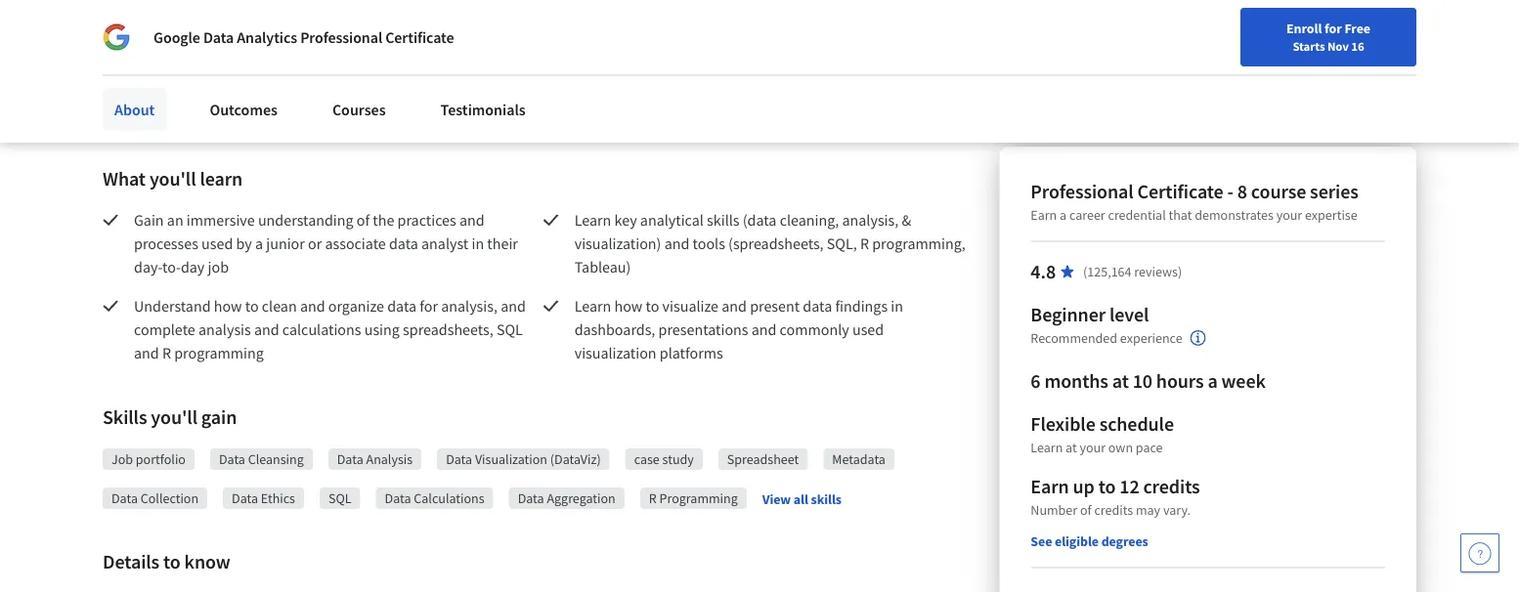 Task type: locate. For each thing, give the bounding box(es) containing it.
outcomes link down "analytics"
[[198, 77, 289, 120]]

reviews)
[[1135, 263, 1182, 281]]

enroll
[[1287, 20, 1322, 37]]

data left analysis
[[337, 451, 363, 468]]

credits up 'vary.'
[[1144, 475, 1200, 499]]

degrees
[[1102, 533, 1149, 551]]

skills right all
[[811, 491, 842, 508]]

1 vertical spatial a
[[255, 234, 263, 253]]

2 about link from the top
[[103, 88, 167, 131]]

0 horizontal spatial used
[[202, 234, 233, 253]]

to inside learn how to visualize and present data findings in dashboards, presentations and commonly used visualization platforms
[[646, 296, 659, 316]]

outcomes
[[210, 89, 278, 109], [210, 100, 278, 119]]

how inside learn how to visualize and present data findings in dashboards, presentations and commonly used visualization platforms
[[615, 296, 643, 316]]

1 vertical spatial your
[[1080, 439, 1106, 457]]

2 outcomes from the top
[[210, 100, 278, 119]]

professional
[[300, 27, 382, 47], [1031, 179, 1134, 204]]

r right "sql,"
[[860, 234, 869, 253]]

a left career
[[1060, 206, 1067, 224]]

1 vertical spatial skills
[[811, 491, 842, 508]]

r down complete
[[162, 343, 171, 363]]

about link
[[103, 77, 167, 120], [103, 88, 167, 131]]

for up the "nov"
[[1325, 20, 1342, 37]]

career
[[1070, 206, 1106, 224]]

2 testimonials link from the top
[[429, 88, 538, 131]]

2 horizontal spatial r
[[860, 234, 869, 253]]

about down google icon
[[114, 89, 155, 109]]

you'll up "an"
[[149, 167, 196, 191]]

data for data analysis
[[337, 451, 363, 468]]

your left own
[[1080, 439, 1106, 457]]

used up job
[[202, 234, 233, 253]]

1 vertical spatial used
[[853, 320, 884, 339]]

None search field
[[279, 12, 709, 51]]

you'll for skills
[[151, 405, 197, 430]]

1 horizontal spatial used
[[853, 320, 884, 339]]

your
[[1277, 206, 1303, 224], [1080, 439, 1106, 457]]

learn how to visualize and present data findings in dashboards, presentations and commonly used visualization platforms
[[575, 296, 907, 363]]

1 vertical spatial earn
[[1031, 475, 1069, 499]]

about up what on the left of page
[[114, 100, 155, 119]]

analysis, left &
[[842, 210, 899, 230]]

to-
[[162, 257, 181, 277]]

0 vertical spatial earn
[[1031, 206, 1057, 224]]

0 horizontal spatial your
[[1080, 439, 1106, 457]]

to left 12
[[1099, 475, 1116, 499]]

testimonials for testimonials link associated with first the about "link" from the top
[[441, 89, 526, 109]]

0 vertical spatial a
[[1060, 206, 1067, 224]]

a left week on the right bottom of the page
[[1208, 369, 1218, 394]]

number of credits may vary.
[[1031, 502, 1191, 519]]

vary.
[[1164, 502, 1191, 519]]

how for understand
[[214, 296, 242, 316]]

earn up number
[[1031, 475, 1069, 499]]

analysis, inside "understand how to clean and organize data for analysis, and complete analysis and calculations using spreadsheets, sql and r programming"
[[441, 296, 498, 316]]

pace
[[1136, 439, 1163, 457]]

1 how from the left
[[214, 296, 242, 316]]

view all skills
[[762, 491, 842, 508]]

view all skills button
[[762, 490, 842, 509]]

4.8
[[1031, 260, 1056, 284]]

1 vertical spatial sql
[[329, 490, 352, 507]]

google image
[[103, 23, 130, 51]]

for inside "understand how to clean and organize data for analysis, and complete analysis and calculations using spreadsheets, sql and r programming"
[[420, 296, 438, 316]]

data for data aggregation
[[518, 490, 544, 507]]

0 vertical spatial of
[[357, 210, 370, 230]]

analysis, up spreadsheets,
[[441, 296, 498, 316]]

-
[[1228, 179, 1234, 204]]

in
[[472, 234, 484, 253], [891, 296, 904, 316]]

sql right spreadsheets,
[[497, 320, 523, 339]]

and down analytical
[[665, 234, 690, 253]]

0 vertical spatial professional
[[300, 27, 382, 47]]

credits down earn up to 12 credits
[[1095, 502, 1133, 519]]

0 horizontal spatial r
[[162, 343, 171, 363]]

courses link for testimonials link associated with first the about "link" from the top
[[321, 77, 398, 120]]

data inside gain an immersive understanding of the practices and processes used by a junior or associate data analyst in their day-to-day job
[[389, 234, 418, 253]]

0 vertical spatial r
[[860, 234, 869, 253]]

to inside "understand how to clean and organize data for analysis, and complete analysis and calculations using spreadsheets, sql and r programming"
[[245, 296, 259, 316]]

testimonials link for first the about "link" from the bottom
[[429, 88, 538, 131]]

0 horizontal spatial how
[[214, 296, 242, 316]]

courses link
[[321, 77, 398, 120], [321, 88, 398, 131]]

day-
[[134, 257, 162, 277]]

data up using
[[387, 296, 417, 316]]

0 horizontal spatial at
[[1066, 439, 1077, 457]]

and up the "analyst"
[[460, 210, 485, 230]]

0 vertical spatial skills
[[707, 210, 740, 230]]

data down analysis
[[385, 490, 411, 507]]

data
[[203, 27, 234, 47], [219, 451, 245, 468], [337, 451, 363, 468], [446, 451, 472, 468], [111, 490, 138, 507], [232, 490, 258, 507], [385, 490, 411, 507], [518, 490, 544, 507]]

to left clean
[[245, 296, 259, 316]]

analytical
[[640, 210, 704, 230]]

1 vertical spatial in
[[891, 296, 904, 316]]

0 horizontal spatial analysis,
[[441, 296, 498, 316]]

junior
[[266, 234, 305, 253]]

using
[[364, 320, 400, 339]]

practices
[[398, 210, 456, 230]]

1 horizontal spatial professional
[[1031, 179, 1134, 204]]

you'll
[[149, 167, 196, 191], [151, 405, 197, 430]]

&
[[902, 210, 912, 230]]

programming
[[174, 343, 264, 363]]

0 horizontal spatial sql
[[329, 490, 352, 507]]

about link down google icon
[[103, 77, 167, 120]]

1 outcomes from the top
[[210, 89, 278, 109]]

months
[[1045, 369, 1109, 394]]

how up dashboards, on the left bottom of page
[[615, 296, 643, 316]]

information about difficulty level pre-requisites. image
[[1191, 331, 1206, 346]]

1 vertical spatial you'll
[[151, 405, 197, 430]]

calculations
[[414, 490, 485, 507]]

0 horizontal spatial credits
[[1095, 502, 1133, 519]]

to left the visualize
[[646, 296, 659, 316]]

data ethics
[[232, 490, 295, 507]]

1 vertical spatial for
[[420, 296, 438, 316]]

and inside gain an immersive understanding of the practices and processes used by a junior or associate data analyst in their day-to-day job
[[460, 210, 485, 230]]

skills
[[707, 210, 740, 230], [811, 491, 842, 508]]

1 horizontal spatial in
[[891, 296, 904, 316]]

how
[[214, 296, 242, 316], [615, 296, 643, 316]]

data down "data visualization (dataviz)" at the bottom of the page
[[518, 490, 544, 507]]

0 vertical spatial in
[[472, 234, 484, 253]]

data collection
[[111, 490, 199, 507]]

1 horizontal spatial of
[[1080, 502, 1092, 519]]

certificate inside professional certificate - 8 course series earn a career credential that demonstrates your expertise
[[1138, 179, 1224, 204]]

visualize
[[663, 296, 719, 316]]

1 earn from the top
[[1031, 206, 1057, 224]]

2 vertical spatial r
[[649, 490, 657, 507]]

a inside professional certificate - 8 course series earn a career credential that demonstrates your expertise
[[1060, 206, 1067, 224]]

data for data ethics
[[232, 490, 258, 507]]

0 vertical spatial for
[[1325, 20, 1342, 37]]

0 vertical spatial used
[[202, 234, 233, 253]]

1 vertical spatial analysis,
[[441, 296, 498, 316]]

0 horizontal spatial a
[[255, 234, 263, 253]]

1 horizontal spatial a
[[1060, 206, 1067, 224]]

sql
[[497, 320, 523, 339], [329, 490, 352, 507]]

cleaning,
[[780, 210, 839, 230]]

and up calculations
[[300, 296, 325, 316]]

testimonials link
[[429, 77, 538, 120], [429, 88, 538, 131]]

0 vertical spatial sql
[[497, 320, 523, 339]]

6 months at 10 hours a week
[[1031, 369, 1266, 394]]

1 about from the top
[[114, 89, 155, 109]]

skills up tools
[[707, 210, 740, 230]]

coursera image
[[23, 16, 148, 47]]

the
[[373, 210, 394, 230]]

learn up dashboards, on the left bottom of page
[[575, 296, 611, 316]]

of left the
[[357, 210, 370, 230]]

to
[[245, 296, 259, 316], [646, 296, 659, 316], [1099, 475, 1116, 499], [163, 550, 181, 574]]

(spreadsheets,
[[729, 234, 824, 253]]

sql down the data analysis
[[329, 490, 352, 507]]

spreadsheet
[[727, 451, 799, 468]]

learn for learn key analytical skills (data cleaning, analysis, & visualization) and tools (spreadsheets, sql, r programming, tableau)
[[575, 210, 611, 230]]

for
[[1325, 20, 1342, 37], [420, 296, 438, 316]]

1 horizontal spatial your
[[1277, 206, 1303, 224]]

how inside "understand how to clean and organize data for analysis, and complete analysis and calculations using spreadsheets, sql and r programming"
[[214, 296, 242, 316]]

day
[[181, 257, 205, 277]]

data visualization (dataviz)
[[446, 451, 601, 468]]

for inside enroll for free starts nov 16
[[1325, 20, 1342, 37]]

1 horizontal spatial skills
[[811, 491, 842, 508]]

r programming
[[649, 490, 738, 507]]

learn
[[575, 210, 611, 230], [575, 296, 611, 316], [1031, 439, 1063, 457]]

learn inside learn key analytical skills (data cleaning, analysis, & visualization) and tools (spreadsheets, sql, r programming, tableau)
[[575, 210, 611, 230]]

professional up career
[[1031, 179, 1134, 204]]

1 vertical spatial at
[[1066, 439, 1077, 457]]

outcomes link for testimonials link associated with first the about "link" from the top's courses "link"
[[198, 77, 289, 120]]

in left the their
[[472, 234, 484, 253]]

0 vertical spatial analysis,
[[842, 210, 899, 230]]

0 horizontal spatial skills
[[707, 210, 740, 230]]

2 courses link from the top
[[321, 88, 398, 131]]

of down 'up'
[[1080, 502, 1092, 519]]

0 horizontal spatial of
[[357, 210, 370, 230]]

0 vertical spatial learn
[[575, 210, 611, 230]]

0 vertical spatial your
[[1277, 206, 1303, 224]]

courses link for testimonials link for first the about "link" from the bottom
[[321, 88, 398, 131]]

1 vertical spatial certificate
[[1138, 179, 1224, 204]]

1 horizontal spatial certificate
[[1138, 179, 1224, 204]]

earn up to 12 credits
[[1031, 475, 1200, 499]]

2 horizontal spatial a
[[1208, 369, 1218, 394]]

details to know
[[103, 550, 230, 574]]

your down the course
[[1277, 206, 1303, 224]]

learn left key
[[575, 210, 611, 230]]

you'll for what
[[149, 167, 196, 191]]

1 horizontal spatial for
[[1325, 20, 1342, 37]]

a
[[1060, 206, 1067, 224], [255, 234, 263, 253], [1208, 369, 1218, 394]]

details
[[103, 550, 160, 574]]

earn left career
[[1031, 206, 1057, 224]]

menu item
[[1109, 20, 1235, 83]]

r
[[860, 234, 869, 253], [162, 343, 171, 363], [649, 490, 657, 507]]

0 horizontal spatial in
[[472, 234, 484, 253]]

in right findings
[[891, 296, 904, 316]]

1 horizontal spatial analysis,
[[842, 210, 899, 230]]

visualization)
[[575, 234, 661, 253]]

professional right "analytics"
[[300, 27, 382, 47]]

testimonials
[[441, 89, 526, 109], [441, 100, 526, 119]]

1 vertical spatial learn
[[575, 296, 611, 316]]

2 outcomes link from the top
[[198, 88, 289, 131]]

for up spreadsheets,
[[420, 296, 438, 316]]

1 vertical spatial credits
[[1095, 502, 1133, 519]]

0 horizontal spatial professional
[[300, 27, 382, 47]]

1 testimonials from the top
[[441, 89, 526, 109]]

present
[[750, 296, 800, 316]]

at down 'flexible'
[[1066, 439, 1077, 457]]

a right by
[[255, 234, 263, 253]]

2 how from the left
[[615, 296, 643, 316]]

what you'll learn
[[103, 167, 243, 191]]

you'll up "portfolio"
[[151, 405, 197, 430]]

data right google
[[203, 27, 234, 47]]

1 horizontal spatial how
[[615, 296, 643, 316]]

by
[[236, 234, 252, 253]]

data left the cleansing
[[219, 451, 245, 468]]

1 horizontal spatial credits
[[1144, 475, 1200, 499]]

0 vertical spatial you'll
[[149, 167, 196, 191]]

1 horizontal spatial at
[[1113, 369, 1129, 394]]

data up the calculations
[[446, 451, 472, 468]]

1 vertical spatial r
[[162, 343, 171, 363]]

key
[[615, 210, 637, 230]]

earn
[[1031, 206, 1057, 224], [1031, 475, 1069, 499]]

(data
[[743, 210, 777, 230]]

complete
[[134, 320, 195, 339]]

all
[[794, 491, 809, 508]]

1 vertical spatial professional
[[1031, 179, 1134, 204]]

data left ethics
[[232, 490, 258, 507]]

r inside "understand how to clean and organize data for analysis, and complete analysis and calculations using spreadsheets, sql and r programming"
[[162, 343, 171, 363]]

learn down 'flexible'
[[1031, 439, 1063, 457]]

1 outcomes link from the top
[[198, 77, 289, 120]]

learn inside learn how to visualize and present data findings in dashboards, presentations and commonly used visualization platforms
[[575, 296, 611, 316]]

1 horizontal spatial sql
[[497, 320, 523, 339]]

data inside "understand how to clean and organize data for analysis, and complete analysis and calculations using spreadsheets, sql and r programming"
[[387, 296, 417, 316]]

outcomes link up learn
[[198, 88, 289, 131]]

2 testimonials from the top
[[441, 100, 526, 119]]

data down the
[[389, 234, 418, 253]]

that
[[1169, 206, 1192, 224]]

how up 'analysis'
[[214, 296, 242, 316]]

your inside flexible schedule learn at your own pace
[[1080, 439, 1106, 457]]

level
[[1110, 303, 1149, 327]]

(dataviz)
[[550, 451, 601, 468]]

0 vertical spatial certificate
[[385, 27, 454, 47]]

courses
[[332, 89, 386, 109], [332, 100, 386, 119]]

their
[[487, 234, 518, 253]]

at left 10
[[1113, 369, 1129, 394]]

about
[[114, 89, 155, 109], [114, 100, 155, 119]]

calculations
[[282, 320, 361, 339]]

commonly
[[780, 320, 849, 339]]

and up presentations
[[722, 296, 747, 316]]

0 vertical spatial at
[[1113, 369, 1129, 394]]

testimonials link for first the about "link" from the top
[[429, 77, 538, 120]]

an
[[167, 210, 183, 230]]

outcomes down "analytics"
[[210, 89, 278, 109]]

2 courses from the top
[[332, 100, 386, 119]]

data down 'job'
[[111, 490, 138, 507]]

1 testimonials link from the top
[[429, 77, 538, 120]]

data inside learn how to visualize and present data findings in dashboards, presentations and commonly used visualization platforms
[[803, 296, 832, 316]]

0 horizontal spatial for
[[420, 296, 438, 316]]

1 courses from the top
[[332, 89, 386, 109]]

recommended experience
[[1031, 330, 1183, 348]]

data up commonly on the right bottom of the page
[[803, 296, 832, 316]]

outcomes up learn
[[210, 100, 278, 119]]

1 courses link from the top
[[321, 77, 398, 120]]

data for data cleansing
[[219, 451, 245, 468]]

about for first the about "link" from the bottom
[[114, 100, 155, 119]]

free
[[1345, 20, 1371, 37]]

r down case on the bottom
[[649, 490, 657, 507]]

to for 12
[[1099, 475, 1116, 499]]

in inside gain an immersive understanding of the practices and processes used by a junior or associate data analyst in their day-to-day job
[[472, 234, 484, 253]]

used down findings
[[853, 320, 884, 339]]

2 vertical spatial learn
[[1031, 439, 1063, 457]]

outcomes link
[[198, 77, 289, 120], [198, 88, 289, 131]]

2 about from the top
[[114, 100, 155, 119]]

about link up what on the left of page
[[103, 88, 167, 131]]



Task type: vqa. For each thing, say whether or not it's contained in the screenshot.
data for using
yes



Task type: describe. For each thing, give the bounding box(es) containing it.
and down present
[[752, 320, 777, 339]]

a inside gain an immersive understanding of the practices and processes used by a junior or associate data analyst in their day-to-day job
[[255, 234, 263, 253]]

used inside gain an immersive understanding of the practices and processes used by a junior or associate data analyst in their day-to-day job
[[202, 234, 233, 253]]

immersive
[[187, 210, 255, 230]]

and down complete
[[134, 343, 159, 363]]

hours
[[1157, 369, 1204, 394]]

8
[[1238, 179, 1248, 204]]

in inside learn how to visualize and present data findings in dashboards, presentations and commonly used visualization platforms
[[891, 296, 904, 316]]

10
[[1133, 369, 1153, 394]]

1 vertical spatial of
[[1080, 502, 1092, 519]]

skills inside learn key analytical skills (data cleaning, analysis, & visualization) and tools (spreadsheets, sql, r programming, tableau)
[[707, 210, 740, 230]]

show notifications image
[[1256, 24, 1279, 48]]

to for clean
[[245, 296, 259, 316]]

analyst
[[421, 234, 469, 253]]

data for visualization
[[803, 296, 832, 316]]

data for using
[[387, 296, 417, 316]]

collection
[[141, 490, 199, 507]]

presentations
[[659, 320, 749, 339]]

portfolio
[[136, 451, 186, 468]]

tools
[[693, 234, 725, 253]]

analysis, inside learn key analytical skills (data cleaning, analysis, & visualization) and tools (spreadsheets, sql, r programming, tableau)
[[842, 210, 899, 230]]

data for data visualization (dataviz)
[[446, 451, 472, 468]]

outcomes for first the about "link" from the top
[[210, 89, 278, 109]]

view
[[762, 491, 791, 508]]

understanding
[[258, 210, 354, 230]]

professional certificate - 8 course series earn a career credential that demonstrates your expertise
[[1031, 179, 1359, 224]]

outcomes link for courses "link" related to testimonials link for first the about "link" from the bottom
[[198, 88, 289, 131]]

data cleansing
[[219, 451, 304, 468]]

study
[[663, 451, 694, 468]]

outcomes for first the about "link" from the bottom
[[210, 100, 278, 119]]

processes
[[134, 234, 198, 253]]

course
[[1251, 179, 1307, 204]]

data aggregation
[[518, 490, 616, 507]]

job
[[208, 257, 229, 277]]

to for visualize
[[646, 296, 659, 316]]

demonstrates
[[1195, 206, 1274, 224]]

help center image
[[1469, 542, 1492, 565]]

or
[[308, 234, 322, 253]]

how for learn
[[615, 296, 643, 316]]

eligible
[[1055, 533, 1099, 551]]

tableau)
[[575, 257, 631, 277]]

programming,
[[872, 234, 966, 253]]

learn inside flexible schedule learn at your own pace
[[1031, 439, 1063, 457]]

beginner level
[[1031, 303, 1149, 327]]

learn
[[200, 167, 243, 191]]

metadata
[[832, 451, 886, 468]]

case study
[[634, 451, 694, 468]]

sql inside "understand how to clean and organize data for analysis, and complete analysis and calculations using spreadsheets, sql and r programming"
[[497, 320, 523, 339]]

credential
[[1108, 206, 1166, 224]]

r inside learn key analytical skills (data cleaning, analysis, & visualization) and tools (spreadsheets, sql, r programming, tableau)
[[860, 234, 869, 253]]

data analysis
[[337, 451, 413, 468]]

number
[[1031, 502, 1078, 519]]

used inside learn how to visualize and present data findings in dashboards, presentations and commonly used visualization platforms
[[853, 320, 884, 339]]

earn inside professional certificate - 8 course series earn a career credential that demonstrates your expertise
[[1031, 206, 1057, 224]]

programming
[[660, 490, 738, 507]]

about for first the about "link" from the top
[[114, 89, 155, 109]]

12
[[1120, 475, 1140, 499]]

cleansing
[[248, 451, 304, 468]]

professional inside professional certificate - 8 course series earn a career credential that demonstrates your expertise
[[1031, 179, 1134, 204]]

learn for learn how to visualize and present data findings in dashboards, presentations and commonly used visualization platforms
[[575, 296, 611, 316]]

(125,164
[[1083, 263, 1132, 281]]

see
[[1031, 533, 1052, 551]]

flexible
[[1031, 412, 1096, 437]]

and inside learn key analytical skills (data cleaning, analysis, & visualization) and tools (spreadsheets, sql, r programming, tableau)
[[665, 234, 690, 253]]

gain
[[134, 210, 164, 230]]

data for data calculations
[[385, 490, 411, 507]]

6
[[1031, 369, 1041, 394]]

2 vertical spatial a
[[1208, 369, 1218, 394]]

0 horizontal spatial certificate
[[385, 27, 454, 47]]

and down clean
[[254, 320, 279, 339]]

gain
[[201, 405, 237, 430]]

0 vertical spatial credits
[[1144, 475, 1200, 499]]

1 horizontal spatial r
[[649, 490, 657, 507]]

job portfolio
[[111, 451, 186, 468]]

2 earn from the top
[[1031, 475, 1069, 499]]

own
[[1109, 439, 1133, 457]]

1 about link from the top
[[103, 77, 167, 120]]

data calculations
[[385, 490, 485, 507]]

may
[[1136, 502, 1161, 519]]

analysis
[[366, 451, 413, 468]]

skills
[[103, 405, 147, 430]]

skills inside view all skills button
[[811, 491, 842, 508]]

schedule
[[1100, 412, 1174, 437]]

findings
[[835, 296, 888, 316]]

google data analytics professional certificate
[[154, 27, 454, 47]]

experience
[[1120, 330, 1183, 348]]

gain an immersive understanding of the practices and processes used by a junior or associate data analyst in their day-to-day job
[[134, 210, 521, 277]]

see eligible degrees button
[[1031, 532, 1149, 551]]

analysis
[[198, 320, 251, 339]]

recommended
[[1031, 330, 1118, 348]]

starts
[[1293, 38, 1325, 54]]

to left know
[[163, 550, 181, 574]]

understand
[[134, 296, 211, 316]]

dashboards,
[[575, 320, 655, 339]]

and down the their
[[501, 296, 526, 316]]

clean
[[262, 296, 297, 316]]

organize
[[328, 296, 384, 316]]

(125,164 reviews)
[[1083, 263, 1182, 281]]

case
[[634, 451, 660, 468]]

visualization
[[575, 343, 657, 363]]

at inside flexible schedule learn at your own pace
[[1066, 439, 1077, 457]]

google
[[154, 27, 200, 47]]

learn key analytical skills (data cleaning, analysis, & visualization) and tools (spreadsheets, sql, r programming, tableau)
[[575, 210, 969, 277]]

beginner
[[1031, 303, 1106, 327]]

up
[[1073, 475, 1095, 499]]

sql,
[[827, 234, 857, 253]]

your inside professional certificate - 8 course series earn a career credential that demonstrates your expertise
[[1277, 206, 1303, 224]]

enroll for free starts nov 16
[[1287, 20, 1371, 54]]

analytics
[[237, 27, 297, 47]]

data for data collection
[[111, 490, 138, 507]]

of inside gain an immersive understanding of the practices and processes used by a junior or associate data analyst in their day-to-day job
[[357, 210, 370, 230]]

testimonials for testimonials link for first the about "link" from the bottom
[[441, 100, 526, 119]]



